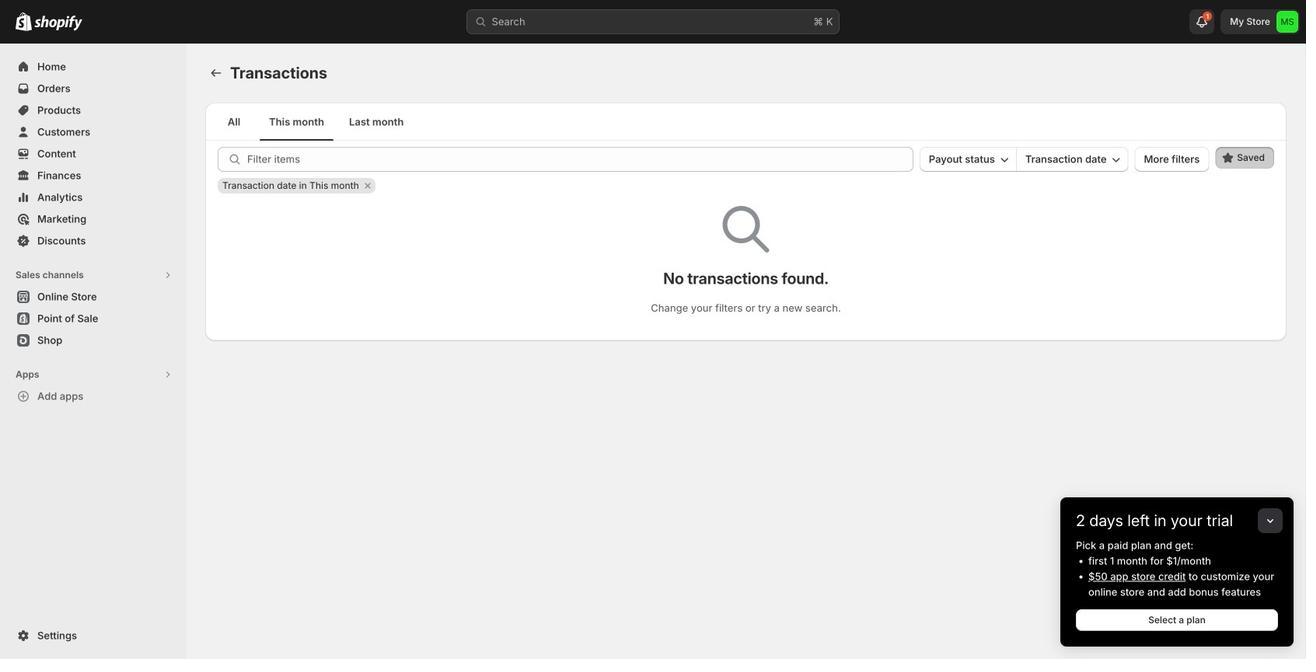 Task type: vqa. For each thing, say whether or not it's contained in the screenshot.
leftmost Saturday element
no



Task type: locate. For each thing, give the bounding box(es) containing it.
1 horizontal spatial shopify image
[[34, 15, 82, 31]]

Filter items text field
[[247, 147, 913, 172]]

tab list
[[211, 103, 1280, 141]]

0 horizontal spatial shopify image
[[16, 12, 32, 31]]

shopify image
[[16, 12, 32, 31], [34, 15, 82, 31]]

my store image
[[1276, 11, 1298, 33]]

empty search results image
[[723, 206, 769, 253]]



